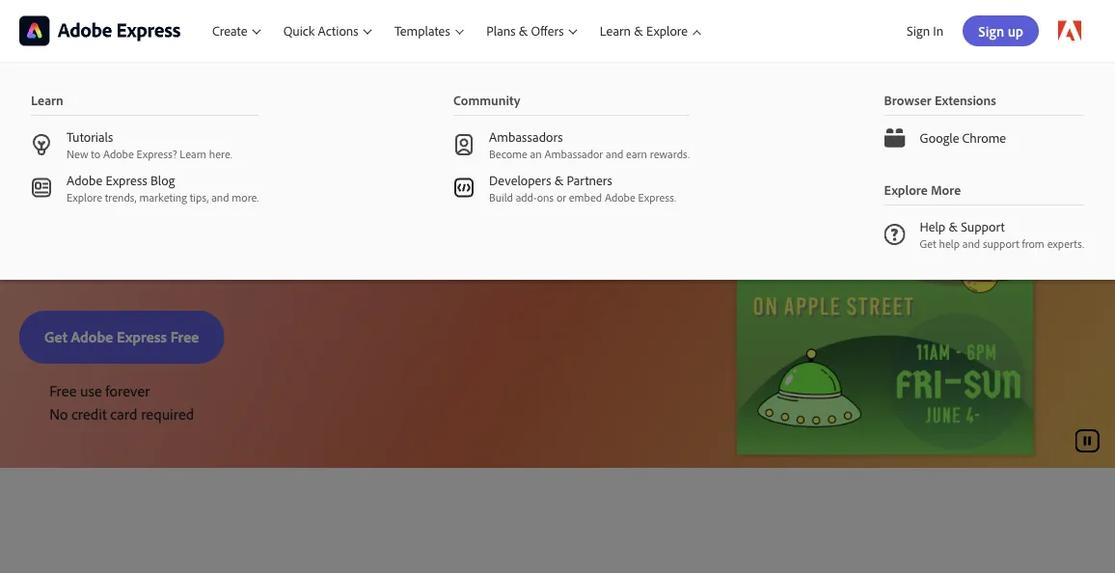 Task type: locate. For each thing, give the bounding box(es) containing it.
help icon image down browser
[[885, 127, 906, 149]]

an
[[530, 147, 542, 161]]

0 vertical spatial create
[[212, 22, 248, 39]]

google chrome link
[[854, 116, 1116, 152]]

learn & explore
[[600, 22, 688, 39]]

create
[[212, 22, 248, 39], [118, 259, 160, 278]]

1 horizontal spatial explore
[[647, 22, 688, 39]]

and inside ambassadors become an ambassador and earn rewards.
[[606, 147, 624, 161]]

2 help icon image from the top
[[885, 224, 906, 245]]

learn icon image
[[31, 134, 52, 156]]

group
[[0, 62, 1116, 280]]

1 horizontal spatial learn
[[180, 147, 207, 161]]

learn & explore button
[[589, 0, 713, 62]]

& for learn
[[634, 22, 644, 39]]

and
[[606, 147, 624, 161], [212, 190, 229, 204], [963, 237, 981, 251]]

get
[[920, 237, 937, 251]]

actions
[[318, 22, 359, 39]]

1 horizontal spatial and
[[606, 147, 624, 161]]

adobe right 'to'
[[103, 147, 134, 161]]

adobe down new at the top left
[[67, 171, 102, 188]]

& inside developers & partners build add-ons or embed adobe express.
[[555, 171, 564, 188]]

1 vertical spatial and
[[212, 190, 229, 204]]

express for explore
[[106, 171, 147, 188]]

help icon image for explore more
[[885, 224, 906, 245]]

or
[[557, 190, 567, 204]]

1 vertical spatial help icon image
[[885, 224, 906, 245]]

learn for learn & explore
[[600, 22, 631, 39]]

2 horizontal spatial explore
[[885, 181, 928, 198]]

& up or
[[555, 171, 564, 188]]

ambassadors become an ambassador and earn rewards.
[[489, 128, 690, 161]]

0 vertical spatial express
[[119, 89, 228, 131]]

ambassador icon image left the build
[[454, 177, 475, 198]]

ambassador icon image
[[454, 134, 475, 156], [454, 177, 475, 198]]

use
[[80, 381, 102, 401]]

plans & offers
[[487, 22, 564, 39]]

1 vertical spatial ambassador icon image
[[454, 177, 475, 198]]

learn for learn
[[31, 92, 63, 109]]

embed
[[569, 190, 602, 204]]

0 vertical spatial and
[[606, 147, 624, 161]]

0 horizontal spatial create
[[118, 259, 160, 278]]

express up the express?
[[119, 89, 228, 131]]

0 horizontal spatial explore
[[67, 190, 102, 204]]

1 ambassador icon image from the top
[[454, 134, 475, 156]]

and left earn
[[606, 147, 624, 161]]

browser extensions
[[885, 92, 997, 109]]

& inside dropdown button
[[634, 22, 644, 39]]

learn up learn icon
[[31, 92, 63, 109]]

and right tips,
[[212, 190, 229, 204]]

create inside popup button
[[212, 22, 248, 39]]

free
[[49, 381, 77, 401]]

ambassadors
[[489, 128, 563, 145]]

1 help icon image from the top
[[885, 127, 906, 149]]

& right offers
[[634, 22, 644, 39]]

0 horizontal spatial learn
[[31, 92, 63, 109]]

express up trends,
[[106, 171, 147, 188]]

build
[[489, 190, 513, 204]]

support
[[983, 237, 1020, 251]]

& up help
[[949, 218, 958, 235]]

learn inside dropdown button
[[600, 22, 631, 39]]

adobe
[[19, 89, 111, 131], [103, 147, 134, 161], [67, 171, 102, 188], [605, 190, 636, 204]]

1 vertical spatial learn
[[31, 92, 63, 109]]

trends,
[[105, 190, 137, 204]]

become
[[489, 147, 528, 161]]

bigger.
[[256, 259, 300, 278]]

learn left here.
[[180, 147, 207, 161]]

help
[[920, 218, 946, 235]]

2 vertical spatial learn
[[180, 147, 207, 161]]

create button
[[201, 0, 272, 62]]

2 horizontal spatial learn
[[600, 22, 631, 39]]

ons
[[537, 190, 554, 204]]

here.
[[209, 147, 232, 161]]

earn
[[627, 147, 648, 161]]

& for plans
[[519, 22, 528, 39]]

0 vertical spatial help icon image
[[885, 127, 906, 149]]

experts.
[[1048, 237, 1085, 251]]

0 horizontal spatial and
[[212, 190, 229, 204]]

adobe inside adobe express level up.
[[19, 89, 111, 131]]

adobe inside developers & partners build add-ons or embed adobe express.
[[605, 190, 636, 204]]

& inside popup button
[[519, 22, 528, 39]]

create left quick
[[212, 22, 248, 39]]

1 horizontal spatial create
[[212, 22, 248, 39]]

2 horizontal spatial and
[[963, 237, 981, 251]]

adobe up learn icon
[[19, 89, 111, 131]]

plans
[[487, 22, 516, 39]]

adobe right embed
[[605, 190, 636, 204]]

up.
[[136, 139, 203, 195]]

&
[[519, 22, 528, 39], [634, 22, 644, 39], [555, 171, 564, 188], [949, 218, 958, 235]]

express
[[119, 89, 228, 131], [106, 171, 147, 188]]

community
[[454, 92, 521, 109]]

sign
[[907, 22, 931, 39]]

0 vertical spatial ambassador icon image
[[454, 134, 475, 156]]

and down the support
[[963, 237, 981, 251]]

create for create
[[212, 22, 248, 39]]

credit
[[71, 405, 107, 424]]

help icon image inside the google chrome "link"
[[885, 127, 906, 149]]

express inside adobe express blog explore trends, marketing tips, and more.
[[106, 171, 147, 188]]

easier.
[[164, 259, 205, 278]]

adobe express level up.
[[19, 89, 228, 195]]

& inside "help & support get help and support from experts."
[[949, 218, 958, 235]]

0 vertical spatial learn
[[600, 22, 631, 39]]

ambassador icon image left become
[[454, 134, 475, 156]]

2 vertical spatial and
[[963, 237, 981, 251]]

developers & partners build add-ons or embed adobe express.
[[489, 171, 677, 204]]

explore inside dropdown button
[[647, 22, 688, 39]]

adobe inside adobe express blog explore trends, marketing tips, and more.
[[67, 171, 102, 188]]

1 vertical spatial create
[[118, 259, 160, 278]]

& right the plans
[[519, 22, 528, 39]]

blog
[[151, 171, 175, 188]]

learn right offers
[[600, 22, 631, 39]]

explore
[[647, 22, 688, 39], [885, 181, 928, 198], [67, 190, 102, 204]]

help icon image left get
[[885, 224, 906, 245]]

create left easier. at the top of the page
[[118, 259, 160, 278]]

more.
[[232, 190, 259, 204]]

help icon image
[[885, 127, 906, 149], [885, 224, 906, 245]]

1 vertical spatial express
[[106, 171, 147, 188]]

google chrome
[[920, 130, 1007, 146]]

no
[[49, 405, 68, 424]]

express inside adobe express level up.
[[119, 89, 228, 131]]

partners
[[567, 171, 613, 188]]

free use forever no credit card required
[[49, 381, 194, 424]]

learn
[[600, 22, 631, 39], [31, 92, 63, 109], [180, 147, 207, 161]]

tutorials
[[67, 128, 113, 145]]

2 ambassador icon image from the top
[[454, 177, 475, 198]]

ambassador icon image for ambassadors
[[454, 134, 475, 156]]



Task type: describe. For each thing, give the bounding box(es) containing it.
sign in
[[907, 22, 944, 39]]

adobe inside tutorials new to adobe express? learn here.
[[103, 147, 134, 161]]

and inside "help & support get help and support from experts."
[[963, 237, 981, 251]]

and inside adobe express blog explore trends, marketing tips, and more.
[[212, 190, 229, 204]]

express for up.
[[119, 89, 228, 131]]

new
[[67, 147, 88, 161]]

adobe express blog explore trends, marketing tips, and more.
[[67, 171, 259, 204]]

to
[[91, 147, 101, 161]]

blog icon image
[[31, 177, 52, 198]]

extensions
[[935, 92, 997, 109]]

tips,
[[190, 190, 209, 204]]

templates button
[[383, 0, 475, 62]]

adobe logo image
[[1059, 21, 1082, 41]]

more
[[931, 181, 962, 198]]

in
[[934, 22, 944, 39]]

rewards.
[[650, 147, 690, 161]]

quick actions button
[[272, 0, 383, 62]]

sign in button
[[903, 14, 948, 47]]

group containing learn
[[0, 62, 1116, 280]]

help icon image for browser extensions
[[885, 127, 906, 149]]

from
[[1023, 237, 1045, 251]]

forever
[[105, 381, 150, 401]]

offers
[[531, 22, 564, 39]]

support
[[962, 218, 1005, 235]]

google
[[920, 130, 960, 146]]

tutorials new to adobe express? learn here.
[[67, 128, 232, 161]]

developers
[[489, 171, 552, 188]]

add-
[[516, 190, 537, 204]]

learn inside tutorials new to adobe express? learn here.
[[180, 147, 207, 161]]

express.
[[639, 190, 677, 204]]

help & support get help and support from experts.
[[920, 218, 1085, 251]]

card
[[110, 405, 138, 424]]

chrome
[[963, 130, 1007, 146]]

templates
[[395, 22, 451, 39]]

quick
[[283, 22, 315, 39]]

& for developers
[[555, 171, 564, 188]]

adobe, inc. image
[[19, 16, 181, 46]]

browser
[[885, 92, 932, 109]]

required
[[141, 405, 194, 424]]

create easier. dream bigger.
[[118, 259, 300, 278]]

ambassador icon image for developers
[[454, 177, 475, 198]]

dream
[[209, 259, 253, 278]]

level
[[19, 139, 126, 195]]

pause video image
[[1076, 430, 1100, 453]]

explore inside adobe express blog explore trends, marketing tips, and more.
[[67, 190, 102, 204]]

plans & offers button
[[475, 0, 589, 62]]

express?
[[137, 147, 177, 161]]

quick actions
[[283, 22, 359, 39]]

create for create easier. dream bigger.
[[118, 259, 160, 278]]

help
[[940, 237, 960, 251]]

& for help
[[949, 218, 958, 235]]

explore more
[[885, 181, 962, 198]]

ambassador
[[545, 147, 603, 161]]

marketing
[[139, 190, 187, 204]]



Task type: vqa. For each thing, say whether or not it's contained in the screenshot.
learn
yes



